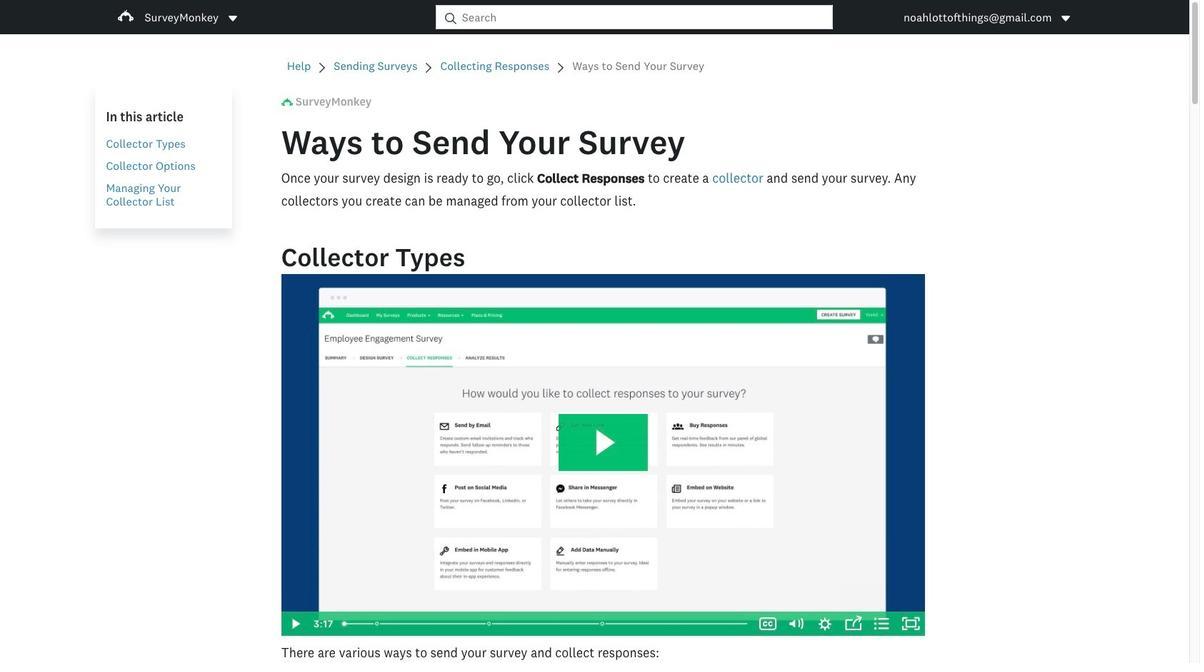 Task type: describe. For each thing, give the bounding box(es) containing it.
playbar slider
[[334, 612, 754, 637]]

chapter markers toolbar
[[344, 612, 747, 637]]

open image
[[229, 15, 237, 21]]

search image
[[445, 13, 456, 24]]



Task type: locate. For each thing, give the bounding box(es) containing it.
Search text field
[[456, 6, 833, 29]]

search image
[[445, 13, 456, 24]]

open image
[[227, 13, 239, 24], [1061, 13, 1072, 24], [1062, 15, 1071, 21]]

video element
[[281, 274, 925, 637]]



